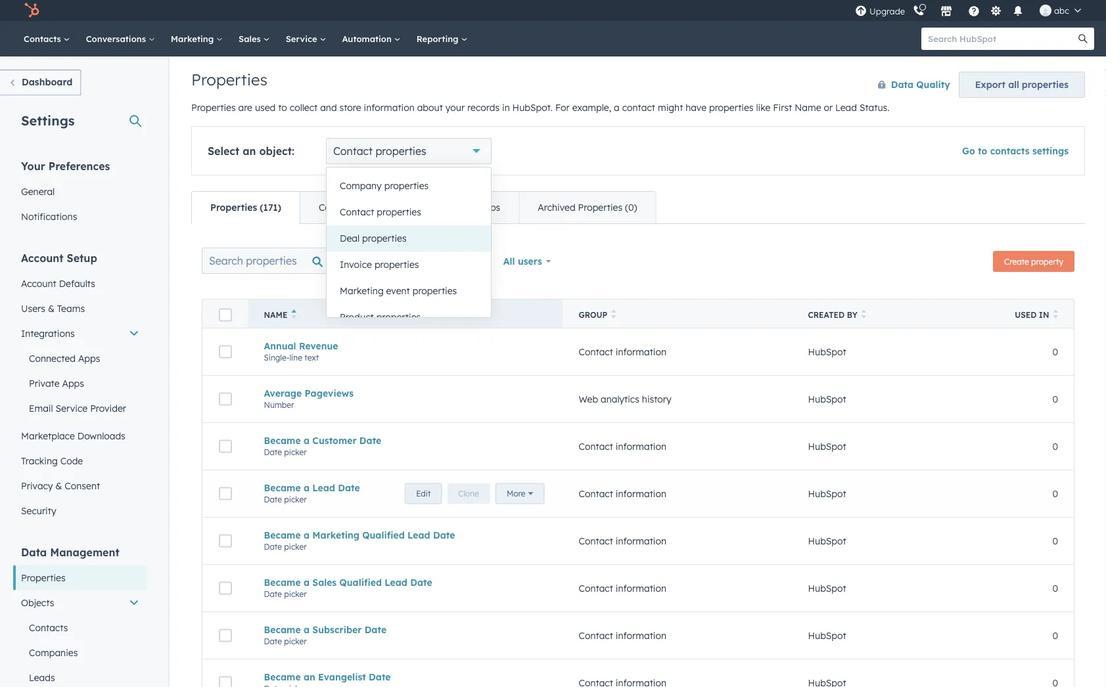 Task type: describe. For each thing, give the bounding box(es) containing it.
example,
[[573, 102, 612, 113]]

calling icon button
[[908, 2, 931, 19]]

0 for became a subscriber date
[[1053, 630, 1059, 642]]

archived properties (0) link
[[519, 192, 656, 224]]

marketing for marketing
[[171, 33, 216, 44]]

apps for connected apps
[[78, 353, 100, 364]]

downloads
[[77, 430, 125, 442]]

code
[[60, 455, 83, 467]]

became for became a sales qualified lead date
[[264, 577, 301, 589]]

tracking
[[21, 455, 58, 467]]

settings image
[[991, 6, 1003, 17]]

became a customer date date picker
[[264, 435, 382, 458]]

data management element
[[13, 545, 147, 688]]

property for conditional
[[371, 202, 409, 213]]

4 hubspot from the top
[[808, 488, 847, 500]]

picker inside 'became a sales qualified lead date date picker'
[[284, 590, 307, 600]]

data management
[[21, 546, 120, 559]]

a for became a customer date
[[304, 435, 310, 447]]

go to contacts settings
[[963, 145, 1069, 157]]

properties inside "link"
[[578, 202, 623, 213]]

& for users
[[48, 303, 55, 314]]

qualified for marketing
[[363, 530, 405, 541]]

deal properties
[[340, 233, 407, 244]]

search image
[[1079, 34, 1088, 43]]

account for account setup
[[21, 252, 64, 265]]

0 for became a sales qualified lead date
[[1053, 583, 1059, 595]]

deal
[[340, 233, 360, 244]]

0 for became a marketing qualified lead date
[[1053, 536, 1059, 547]]

properties inside data management element
[[21, 572, 65, 584]]

go
[[963, 145, 976, 157]]

objects button
[[13, 591, 147, 616]]

lead right or
[[836, 102, 857, 113]]

account setup element
[[13, 251, 147, 524]]

properties left like
[[710, 102, 754, 113]]

privacy
[[21, 480, 53, 492]]

all for all field types
[[415, 255, 426, 267]]

abc
[[1055, 5, 1070, 16]]

created by button
[[793, 300, 996, 328]]

users & teams link
[[13, 296, 147, 321]]

users
[[21, 303, 45, 314]]

information for became a sales qualified lead date
[[616, 583, 667, 595]]

contact information for became a customer date
[[579, 441, 667, 453]]

contact properties button
[[326, 138, 492, 164]]

companies link
[[13, 641, 147, 666]]

private apps link
[[13, 371, 147, 396]]

tab panel containing all groups
[[191, 224, 1086, 688]]

settings link
[[988, 4, 1005, 17]]

lead inside became a lead date date picker
[[313, 483, 335, 494]]

Search HubSpot search field
[[922, 28, 1083, 50]]

contacts inside data management element
[[29, 622, 68, 634]]

quality
[[917, 79, 951, 90]]

hubspot for annual revenue
[[808, 346, 847, 358]]

integrations button
[[13, 321, 147, 346]]

search button
[[1073, 28, 1095, 50]]

export
[[976, 79, 1006, 90]]

more
[[652, 500, 671, 510]]

hubspot for became a customer date
[[808, 441, 847, 453]]

contacts link for conversations link
[[16, 21, 78, 57]]

company properties button
[[327, 173, 491, 199]]

picker inside became a marketing qualified lead date date picker
[[284, 542, 307, 552]]

lead inside 'became a sales qualified lead date date picker'
[[385, 577, 408, 589]]

contact information for became a sales qualified lead date
[[579, 583, 667, 595]]

web
[[579, 394, 598, 405]]

reporting
[[417, 33, 461, 44]]

contact information for became a marketing qualified lead date
[[579, 536, 667, 547]]

deal properties button
[[327, 226, 491, 252]]

product properties button
[[327, 304, 491, 331]]

create
[[1005, 257, 1030, 267]]

ascending sort. press to sort descending. element
[[292, 310, 297, 321]]

group button
[[563, 300, 793, 328]]

evangelist
[[318, 672, 366, 683]]

properties right all
[[1022, 79, 1069, 90]]

invoice properties button
[[327, 252, 491, 278]]

in
[[502, 102, 510, 113]]

users & teams
[[21, 303, 85, 314]]

0 for annual revenue
[[1053, 346, 1059, 358]]

became for became a subscriber date
[[264, 625, 301, 636]]

invoice properties
[[340, 259, 419, 271]]

company properties
[[340, 180, 429, 192]]

name button
[[248, 300, 563, 328]]

email service provider link
[[13, 396, 147, 421]]

types
[[452, 255, 477, 267]]

notifications image
[[1013, 6, 1025, 18]]

store
[[340, 102, 361, 113]]

groups link
[[450, 192, 519, 224]]

marketplace downloads
[[21, 430, 125, 442]]

apps for private apps
[[62, 378, 84, 389]]

average pageviews number
[[264, 388, 354, 410]]

an for select
[[243, 145, 256, 158]]

your
[[446, 102, 465, 113]]

press to sort. element for group
[[612, 310, 617, 321]]

a for became a lead date
[[304, 483, 310, 494]]

data for data quality
[[892, 79, 914, 90]]

marketplace downloads link
[[13, 424, 147, 449]]

general link
[[13, 179, 147, 204]]

settings
[[1033, 145, 1069, 157]]

sales link
[[231, 21, 278, 57]]

for
[[556, 102, 570, 113]]

dashboard link
[[0, 70, 81, 96]]

contact information for became a subscriber date
[[579, 630, 667, 642]]

product properties
[[340, 312, 421, 323]]

contact information for annual revenue
[[579, 346, 667, 358]]

property for create
[[1032, 257, 1064, 267]]

information for became a subscriber date
[[616, 630, 667, 642]]

help image
[[969, 6, 981, 18]]

1 horizontal spatial to
[[979, 145, 988, 157]]

web analytics history
[[579, 394, 672, 405]]

all field types button
[[406, 248, 495, 274]]

notifications
[[21, 211, 77, 222]]

hubspot for average pageviews
[[808, 394, 847, 405]]

0 vertical spatial service
[[286, 33, 320, 44]]

average pageviews button
[[264, 388, 547, 399]]

all groups button
[[333, 248, 406, 274]]

marketing link
[[163, 21, 231, 57]]

properties left (171)
[[210, 202, 257, 213]]

a left contact at the right top of page
[[614, 102, 620, 113]]

an for became
[[304, 672, 315, 683]]

properties inside popup button
[[376, 145, 427, 158]]

notifications link
[[13, 204, 147, 229]]

list box containing company properties
[[327, 168, 491, 331]]

status.
[[860, 102, 890, 113]]

contact inside button
[[340, 206, 374, 218]]

press to sort. image for created by
[[862, 310, 867, 319]]

became a marketing qualified lead date date picker
[[264, 530, 455, 552]]

0 vertical spatial contacts
[[24, 33, 64, 44]]

& for privacy
[[55, 480, 62, 492]]

group
[[579, 310, 608, 320]]

tab list containing properties (171)
[[191, 191, 657, 224]]

groups
[[469, 202, 501, 213]]

properties down marketing event properties
[[377, 312, 421, 323]]

line
[[290, 353, 302, 363]]

menu containing abc
[[854, 0, 1091, 21]]

qualified for sales
[[340, 577, 382, 589]]

properties down field
[[413, 285, 457, 297]]

your
[[21, 159, 45, 173]]

management
[[50, 546, 120, 559]]

conditional property logic
[[319, 202, 432, 213]]

your preferences element
[[13, 159, 147, 229]]

contacts
[[991, 145, 1030, 157]]

properties left are
[[191, 102, 236, 113]]

like
[[757, 102, 771, 113]]

account setup
[[21, 252, 97, 265]]



Task type: vqa. For each thing, say whether or not it's contained in the screenshot.
skip tour
no



Task type: locate. For each thing, give the bounding box(es) containing it.
upgrade image
[[856, 6, 867, 17]]

0 vertical spatial contact properties
[[333, 145, 427, 158]]

a down became a lead date date picker
[[304, 530, 310, 541]]

7 hubspot from the top
[[808, 630, 847, 642]]

used
[[1016, 310, 1037, 320]]

clone
[[603, 500, 624, 510]]

email
[[29, 403, 53, 414]]

Search search field
[[202, 248, 333, 274]]

1 horizontal spatial data
[[892, 79, 914, 90]]

marketing inside button
[[340, 285, 384, 297]]

provider
[[90, 403, 126, 414]]

menu
[[854, 0, 1091, 21]]

press to sort. element right group
[[612, 310, 617, 321]]

contacts
[[24, 33, 64, 44], [29, 622, 68, 634]]

4 contact information from the top
[[579, 536, 667, 547]]

defaults
[[59, 278, 95, 289]]

3 contact information from the top
[[579, 488, 667, 500]]

hubspot image
[[24, 3, 39, 18]]

information for became a customer date
[[616, 441, 667, 453]]

service
[[286, 33, 320, 44], [56, 403, 88, 414]]

1 horizontal spatial an
[[304, 672, 315, 683]]

0 horizontal spatial name
[[264, 310, 288, 320]]

clone button
[[592, 494, 635, 515]]

a for became a sales qualified lead date
[[304, 577, 310, 589]]

& right the privacy
[[55, 480, 62, 492]]

0 vertical spatial sales
[[239, 33, 263, 44]]

became a sales qualified lead date button
[[264, 577, 547, 589]]

0 horizontal spatial an
[[243, 145, 256, 158]]

all users
[[504, 256, 542, 267]]

0 for became a customer date
[[1053, 441, 1059, 453]]

properties link
[[13, 566, 147, 591]]

1 vertical spatial contacts link
[[13, 616, 147, 641]]

export all properties button
[[959, 72, 1086, 98]]

list box
[[327, 168, 491, 331]]

0 vertical spatial name
[[795, 102, 822, 113]]

marketing inside became a marketing qualified lead date date picker
[[313, 530, 360, 541]]

qualified up became a sales qualified lead date button
[[363, 530, 405, 541]]

average
[[264, 388, 302, 399]]

picker for customer
[[284, 448, 307, 458]]

a for became a subscriber date
[[304, 625, 310, 636]]

& inside 'link'
[[55, 480, 62, 492]]

information for became a marketing qualified lead date
[[616, 536, 667, 547]]

(171)
[[260, 202, 281, 213]]

picker down became a customer date date picker on the bottom
[[284, 495, 307, 505]]

press to sort. image right by
[[862, 310, 867, 319]]

connected apps link
[[13, 346, 147, 371]]

teams
[[57, 303, 85, 314]]

0 vertical spatial marketing
[[171, 33, 216, 44]]

became inside became a lead date date picker
[[264, 483, 301, 494]]

to right used
[[278, 102, 287, 113]]

a for became a marketing qualified lead date
[[304, 530, 310, 541]]

became inside 'became a sales qualified lead date date picker'
[[264, 577, 301, 589]]

hubspot for became a subscriber date
[[808, 630, 847, 642]]

picker inside became a customer date date picker
[[284, 448, 307, 458]]

properties up the company properties button
[[376, 145, 427, 158]]

became a lead date button
[[264, 483, 547, 494]]

sales
[[239, 33, 263, 44], [313, 577, 337, 589]]

analytics
[[601, 394, 640, 405]]

all left field
[[415, 255, 426, 267]]

used in
[[1016, 310, 1050, 320]]

0 horizontal spatial service
[[56, 403, 88, 414]]

marketplaces image
[[941, 6, 953, 18]]

create property
[[1005, 257, 1064, 267]]

all inside 'popup button'
[[504, 256, 515, 267]]

an right select
[[243, 145, 256, 158]]

more button
[[641, 494, 690, 515]]

security
[[21, 505, 56, 517]]

press to sort. element inside used in "button"
[[1054, 310, 1059, 321]]

information
[[364, 102, 415, 113], [616, 346, 667, 358], [616, 441, 667, 453], [616, 488, 667, 500], [616, 536, 667, 547], [616, 583, 667, 595], [616, 630, 667, 642]]

press to sort. element inside created by button
[[862, 310, 867, 321]]

select an object:
[[208, 145, 295, 158]]

number
[[264, 400, 294, 410]]

press to sort. element for created by
[[862, 310, 867, 321]]

0 vertical spatial property
[[371, 202, 409, 213]]

2 0 from the top
[[1053, 394, 1059, 405]]

1 vertical spatial data
[[21, 546, 47, 559]]

marketing up "product"
[[340, 285, 384, 297]]

0 vertical spatial account
[[21, 252, 64, 265]]

ascending sort. press to sort descending. image
[[292, 310, 297, 319]]

sales right marketing link
[[239, 33, 263, 44]]

1 vertical spatial sales
[[313, 577, 337, 589]]

1 vertical spatial contacts
[[29, 622, 68, 634]]

1 vertical spatial contact properties
[[340, 206, 421, 218]]

account up users
[[21, 278, 56, 289]]

lead up became a sales qualified lead date button
[[408, 530, 431, 541]]

users
[[518, 256, 542, 267]]

apps down integrations button
[[78, 353, 100, 364]]

all down deal
[[342, 255, 354, 267]]

customer
[[313, 435, 357, 447]]

field
[[429, 255, 450, 267]]

0 horizontal spatial sales
[[239, 33, 263, 44]]

all
[[1009, 79, 1020, 90]]

3 picker from the top
[[284, 542, 307, 552]]

0 horizontal spatial property
[[371, 202, 409, 213]]

0 vertical spatial qualified
[[363, 530, 405, 541]]

marketplaces button
[[933, 0, 961, 21]]

in
[[1040, 310, 1050, 320]]

a up 'became a subscriber date date picker'
[[304, 577, 310, 589]]

1 vertical spatial qualified
[[340, 577, 382, 589]]

press to sort. image inside created by button
[[862, 310, 867, 319]]

1 vertical spatial name
[[264, 310, 288, 320]]

picker inside 'became a subscriber date date picker'
[[284, 637, 307, 647]]

1 horizontal spatial property
[[1032, 257, 1064, 267]]

1 horizontal spatial press to sort. element
[[862, 310, 867, 321]]

4 became from the top
[[264, 577, 301, 589]]

contact properties down company properties
[[340, 206, 421, 218]]

a inside became a marketing qualified lead date date picker
[[304, 530, 310, 541]]

all users button
[[495, 248, 560, 276]]

properties
[[191, 70, 268, 89], [191, 102, 236, 113], [210, 202, 257, 213], [578, 202, 623, 213], [21, 572, 65, 584]]

create property button
[[994, 251, 1075, 272]]

your preferences
[[21, 159, 110, 173]]

picker
[[284, 448, 307, 458], [284, 495, 307, 505], [284, 542, 307, 552], [284, 590, 307, 600], [284, 637, 307, 647]]

press to sort. element right by
[[862, 310, 867, 321]]

a left subscriber
[[304, 625, 310, 636]]

service inside account setup element
[[56, 403, 88, 414]]

a inside became a customer date date picker
[[304, 435, 310, 447]]

picker inside became a lead date date picker
[[284, 495, 307, 505]]

press to sort. image
[[612, 310, 617, 319]]

sales inside 'became a sales qualified lead date date picker'
[[313, 577, 337, 589]]

6 0 from the top
[[1053, 583, 1059, 595]]

data left quality
[[892, 79, 914, 90]]

0
[[1053, 346, 1059, 358], [1053, 394, 1059, 405], [1053, 441, 1059, 453], [1053, 488, 1059, 500], [1053, 536, 1059, 547], [1053, 583, 1059, 595], [1053, 630, 1059, 642]]

contacts link up companies
[[13, 616, 147, 641]]

properties down the company properties button
[[377, 206, 421, 218]]

1 vertical spatial service
[[56, 403, 88, 414]]

apps up email service provider
[[62, 378, 84, 389]]

contact inside popup button
[[333, 145, 373, 158]]

integrations
[[21, 328, 75, 339]]

contact properties up company properties
[[333, 145, 427, 158]]

tab list
[[191, 191, 657, 224]]

lead
[[836, 102, 857, 113], [313, 483, 335, 494], [408, 530, 431, 541], [385, 577, 408, 589]]

1 horizontal spatial all
[[415, 255, 426, 267]]

properties are used to collect and store information about your records in hubspot. for example, a contact might have properties like first name or lead status.
[[191, 102, 890, 113]]

1 vertical spatial an
[[304, 672, 315, 683]]

contact properties inside popup button
[[333, 145, 427, 158]]

press to sort. element
[[612, 310, 617, 321], [862, 310, 867, 321], [1054, 310, 1059, 321]]

5 hubspot from the top
[[808, 536, 847, 547]]

0 vertical spatial &
[[48, 303, 55, 314]]

(0)
[[625, 202, 638, 213]]

marketing left sales link
[[171, 33, 216, 44]]

press to sort. image
[[862, 310, 867, 319], [1054, 310, 1059, 319]]

property inside tab list
[[371, 202, 409, 213]]

0 vertical spatial to
[[278, 102, 287, 113]]

became for became a lead date
[[264, 483, 301, 494]]

hubspot link
[[16, 3, 49, 18]]

all for all users
[[504, 256, 515, 267]]

date
[[360, 435, 382, 447], [264, 448, 282, 458], [338, 483, 360, 494], [264, 495, 282, 505], [433, 530, 455, 541], [264, 542, 282, 552], [410, 577, 432, 589], [264, 590, 282, 600], [365, 625, 387, 636], [264, 637, 282, 647], [369, 672, 391, 683]]

picker for lead
[[284, 495, 307, 505]]

created by
[[808, 310, 858, 320]]

to right "go"
[[979, 145, 988, 157]]

5 picker from the top
[[284, 637, 307, 647]]

1 press to sort. image from the left
[[862, 310, 867, 319]]

5 0 from the top
[[1053, 536, 1059, 547]]

qualified inside 'became a sales qualified lead date date picker'
[[340, 577, 382, 589]]

data inside button
[[892, 79, 914, 90]]

1 vertical spatial to
[[979, 145, 988, 157]]

qualified inside became a marketing qualified lead date date picker
[[363, 530, 405, 541]]

2 horizontal spatial press to sort. element
[[1054, 310, 1059, 321]]

name left or
[[795, 102, 822, 113]]

qualified down became a marketing qualified lead date date picker
[[340, 577, 382, 589]]

2 picker from the top
[[284, 495, 307, 505]]

& right users
[[48, 303, 55, 314]]

contact properties button
[[327, 199, 491, 226]]

objects
[[21, 597, 54, 609]]

0 horizontal spatial &
[[48, 303, 55, 314]]

1 horizontal spatial service
[[286, 33, 320, 44]]

became a subscriber date date picker
[[264, 625, 387, 647]]

all left "users"
[[504, 256, 515, 267]]

account
[[21, 252, 64, 265], [21, 278, 56, 289]]

contacts link down "hubspot" link
[[16, 21, 78, 57]]

2 press to sort. image from the left
[[1054, 310, 1059, 319]]

2 became from the top
[[264, 483, 301, 494]]

annual revenue button
[[264, 340, 547, 352]]

0 horizontal spatial press to sort. image
[[862, 310, 867, 319]]

3 0 from the top
[[1053, 441, 1059, 453]]

2 horizontal spatial all
[[504, 256, 515, 267]]

3 hubspot from the top
[[808, 441, 847, 453]]

contacts link for companies link
[[13, 616, 147, 641]]

became a lead date date picker
[[264, 483, 360, 505]]

all field types
[[415, 255, 477, 267]]

marketplace
[[21, 430, 75, 442]]

lead down became a customer date date picker on the bottom
[[313, 483, 335, 494]]

tracking code link
[[13, 449, 147, 474]]

apps
[[78, 353, 100, 364], [62, 378, 84, 389]]

about
[[417, 102, 443, 113]]

0 vertical spatial data
[[892, 79, 914, 90]]

6 contact information from the top
[[579, 630, 667, 642]]

1 account from the top
[[21, 252, 64, 265]]

service link
[[278, 21, 334, 57]]

privacy & consent
[[21, 480, 100, 492]]

1 horizontal spatial press to sort. image
[[1054, 310, 1059, 319]]

gary orlando image
[[1040, 5, 1052, 16]]

0 for average pageviews
[[1053, 394, 1059, 405]]

3 press to sort. element from the left
[[1054, 310, 1059, 321]]

calling icon image
[[913, 5, 925, 17]]

upgrade
[[870, 6, 906, 17]]

a
[[614, 102, 620, 113], [304, 435, 310, 447], [304, 483, 310, 494], [304, 530, 310, 541], [304, 577, 310, 589], [304, 625, 310, 636]]

properties up are
[[191, 70, 268, 89]]

5 contact information from the top
[[579, 583, 667, 595]]

1 contact information from the top
[[579, 346, 667, 358]]

account for account defaults
[[21, 278, 56, 289]]

automation
[[342, 33, 394, 44]]

press to sort. image for used in
[[1054, 310, 1059, 319]]

consent
[[65, 480, 100, 492]]

account up account defaults
[[21, 252, 64, 265]]

0 vertical spatial contacts link
[[16, 21, 78, 57]]

press to sort. image inside used in "button"
[[1054, 310, 1059, 319]]

1 horizontal spatial &
[[55, 480, 62, 492]]

1 vertical spatial apps
[[62, 378, 84, 389]]

service right sales link
[[286, 33, 320, 44]]

used
[[255, 102, 276, 113]]

0 horizontal spatial data
[[21, 546, 47, 559]]

event
[[386, 285, 410, 297]]

6 became from the top
[[264, 672, 301, 683]]

hubspot for became a marketing qualified lead date
[[808, 536, 847, 547]]

properties up groups
[[362, 233, 407, 244]]

a inside 'became a sales qualified lead date date picker'
[[304, 577, 310, 589]]

contacts up companies
[[29, 622, 68, 634]]

properties (171)
[[210, 202, 281, 213]]

to
[[278, 102, 287, 113], [979, 145, 988, 157]]

2 contact information from the top
[[579, 441, 667, 453]]

4 0 from the top
[[1053, 488, 1059, 500]]

0 horizontal spatial to
[[278, 102, 287, 113]]

became an evangelist date
[[264, 672, 391, 683]]

0 horizontal spatial all
[[342, 255, 354, 267]]

became an evangelist date button
[[264, 672, 547, 683]]

5 became from the top
[[264, 625, 301, 636]]

became for became a customer date
[[264, 435, 301, 447]]

private
[[29, 378, 60, 389]]

leads
[[29, 672, 55, 684]]

go to contacts settings button
[[963, 145, 1069, 157]]

2 account from the top
[[21, 278, 56, 289]]

tab panel
[[191, 224, 1086, 688]]

1 horizontal spatial name
[[795, 102, 822, 113]]

name
[[795, 102, 822, 113], [264, 310, 288, 320]]

property right create
[[1032, 257, 1064, 267]]

properties up logic in the left of the page
[[385, 180, 429, 192]]

press to sort. element inside group button
[[612, 310, 617, 321]]

marketing event properties button
[[327, 278, 491, 304]]

4 picker from the top
[[284, 590, 307, 600]]

1 hubspot from the top
[[808, 346, 847, 358]]

property inside button
[[1032, 257, 1064, 267]]

help button
[[963, 0, 986, 21]]

1 became from the top
[[264, 435, 301, 447]]

properties up objects
[[21, 572, 65, 584]]

properties left (0)
[[578, 202, 623, 213]]

connected
[[29, 353, 76, 364]]

private apps
[[29, 378, 84, 389]]

2 vertical spatial marketing
[[313, 530, 360, 541]]

all for all groups
[[342, 255, 354, 267]]

7 0 from the top
[[1053, 630, 1059, 642]]

created
[[808, 310, 845, 320]]

name inside button
[[264, 310, 288, 320]]

contacts down "hubspot" link
[[24, 33, 64, 44]]

contact properties inside button
[[340, 206, 421, 218]]

lead inside became a marketing qualified lead date date picker
[[408, 530, 431, 541]]

lead up became a subscriber date button
[[385, 577, 408, 589]]

a down became a customer date date picker on the bottom
[[304, 483, 310, 494]]

press to sort. element right in
[[1054, 310, 1059, 321]]

press to sort. image right in
[[1054, 310, 1059, 319]]

1 press to sort. element from the left
[[612, 310, 617, 321]]

1 vertical spatial marketing
[[340, 285, 384, 297]]

0 horizontal spatial press to sort. element
[[612, 310, 617, 321]]

2 hubspot from the top
[[808, 394, 847, 405]]

an inside "tab panel"
[[304, 672, 315, 683]]

press to sort. element for used in
[[1054, 310, 1059, 321]]

0 vertical spatial an
[[243, 145, 256, 158]]

picker for subscriber
[[284, 637, 307, 647]]

name left ascending sort. press to sort descending. 'element'
[[264, 310, 288, 320]]

became a subscriber date button
[[264, 625, 547, 636]]

properties (171) link
[[192, 192, 300, 224]]

became a marketing qualified lead date button
[[264, 530, 547, 541]]

became inside became a marketing qualified lead date date picker
[[264, 530, 301, 541]]

1 0 from the top
[[1053, 346, 1059, 358]]

property down company properties
[[371, 202, 409, 213]]

a inside 'became a subscriber date date picker'
[[304, 625, 310, 636]]

a left the 'customer'
[[304, 435, 310, 447]]

contact
[[623, 102, 656, 113]]

1 vertical spatial &
[[55, 480, 62, 492]]

data quality button
[[865, 72, 951, 98]]

logic
[[411, 202, 432, 213]]

picker up became a lead date date picker
[[284, 448, 307, 458]]

marketing for marketing event properties
[[340, 285, 384, 297]]

data down security
[[21, 546, 47, 559]]

email service provider
[[29, 403, 126, 414]]

picker up 'became a subscriber date date picker'
[[284, 590, 307, 600]]

hubspot for became a sales qualified lead date
[[808, 583, 847, 595]]

a inside became a lead date date picker
[[304, 483, 310, 494]]

data for data management
[[21, 546, 47, 559]]

1 vertical spatial account
[[21, 278, 56, 289]]

0 vertical spatial apps
[[78, 353, 100, 364]]

picker down became a lead date date picker
[[284, 542, 307, 552]]

setup
[[67, 252, 97, 265]]

service down private apps link
[[56, 403, 88, 414]]

3 became from the top
[[264, 530, 301, 541]]

an left "evangelist"
[[304, 672, 315, 683]]

and
[[320, 102, 337, 113]]

contact
[[333, 145, 373, 158], [340, 206, 374, 218], [579, 346, 613, 358], [579, 441, 613, 453], [579, 488, 613, 500], [579, 536, 613, 547], [579, 583, 613, 595], [579, 630, 613, 642]]

sales up subscriber
[[313, 577, 337, 589]]

1 horizontal spatial sales
[[313, 577, 337, 589]]

marketing down became a lead date date picker
[[313, 530, 360, 541]]

became inside 'became a subscriber date date picker'
[[264, 625, 301, 636]]

1 picker from the top
[[284, 448, 307, 458]]

became for became a marketing qualified lead date
[[264, 530, 301, 541]]

6 hubspot from the top
[[808, 583, 847, 595]]

properties up event
[[375, 259, 419, 271]]

picker up became an evangelist date
[[284, 637, 307, 647]]

1 vertical spatial property
[[1032, 257, 1064, 267]]

export all properties
[[976, 79, 1069, 90]]

2 press to sort. element from the left
[[862, 310, 867, 321]]

became inside became a customer date date picker
[[264, 435, 301, 447]]

information for annual revenue
[[616, 346, 667, 358]]



